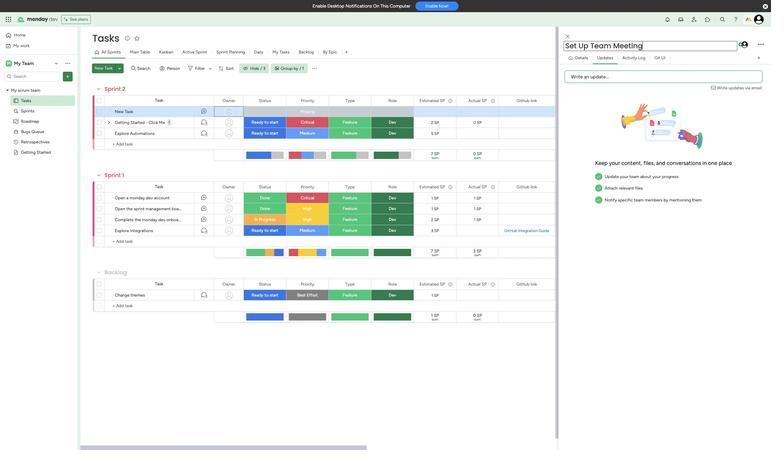 Task type: describe. For each thing, give the bounding box(es) containing it.
my team
[[14, 60, 34, 66]]

0 horizontal spatial 3
[[263, 66, 266, 71]]

the for complete
[[135, 217, 141, 222]]

enable now! button
[[416, 2, 459, 11]]

2 inside sprint 2 field
[[122, 85, 126, 93]]

close image
[[566, 34, 570, 39]]

change
[[115, 293, 130, 298]]

integrations
[[130, 228, 153, 233]]

bugs queue
[[21, 129, 44, 134]]

2 role from the top
[[389, 184, 397, 189]]

keep
[[596, 160, 608, 167]]

my work
[[13, 43, 30, 48]]

2 + add task text field from the top
[[108, 302, 211, 310]]

git ui
[[655, 55, 666, 60]]

search everything image
[[720, 16, 726, 22]]

Sprint 1 field
[[103, 171, 126, 179]]

1 estimated from the top
[[420, 98, 439, 103]]

dapulse addbtn image
[[739, 43, 743, 47]]

1 vertical spatial new task
[[115, 109, 133, 114]]

enable for enable desktop notifications on this computer
[[313, 3, 327, 9]]

Tasks field
[[91, 31, 121, 45]]

1 7 from the top
[[431, 151, 433, 157]]

now!
[[439, 4, 449, 9]]

1 critical from the top
[[301, 120, 314, 125]]

1 button for change themes
[[194, 290, 214, 301]]

add view image
[[346, 50, 348, 55]]

menu image
[[312, 65, 318, 71]]

hide / 3
[[250, 66, 266, 71]]

0 horizontal spatial by
[[294, 66, 299, 71]]

show board description image
[[124, 35, 131, 41]]

column information image for actual sp
[[491, 185, 496, 189]]

best
[[297, 293, 306, 298]]

getting started - click me
[[115, 120, 165, 125]]

conversations
[[667, 160, 702, 167]]

roadmap
[[21, 119, 39, 124]]

help image
[[733, 16, 739, 22]]

owner field for sprint 1
[[221, 184, 237, 190]]

complete
[[115, 217, 134, 222]]

3 type field from the top
[[344, 281, 356, 288]]

content,
[[622, 160, 643, 167]]

group
[[281, 66, 293, 71]]

see plans
[[70, 17, 88, 22]]

enable for enable now!
[[426, 4, 438, 9]]

open the sprint management board
[[115, 206, 183, 212]]

update
[[605, 174, 619, 179]]

notifications
[[346, 3, 372, 9]]

task for sprint 1
[[155, 184, 163, 189]]

tasks inside button
[[280, 50, 290, 55]]

ready to start for explore integrations
[[252, 228, 279, 233]]

1 role from the top
[[389, 98, 397, 103]]

git
[[655, 55, 661, 60]]

task for sprint 2
[[155, 98, 163, 103]]

person
[[167, 66, 180, 71]]

1 status field from the top
[[257, 97, 273, 104]]

1 done from the top
[[260, 195, 270, 201]]

angle down image
[[118, 66, 121, 71]]

desktop
[[328, 3, 345, 9]]

5 feature from the top
[[343, 217, 358, 222]]

maria williams image
[[741, 41, 749, 49]]

write for write an update...
[[571, 74, 583, 80]]

1 start from the top
[[270, 120, 279, 125]]

sprint for sprint planning
[[216, 50, 228, 55]]

2 7 sp sum from the top
[[431, 249, 440, 257]]

sprint 2
[[105, 85, 126, 93]]

1 type from the top
[[346, 98, 355, 103]]

to for explore integrations
[[265, 228, 269, 233]]

public board image for getting started
[[13, 149, 19, 155]]

workspace image
[[6, 60, 12, 67]]

2 critical from the top
[[301, 195, 314, 201]]

1 inside field
[[122, 171, 124, 179]]

0 sp
[[474, 120, 482, 125]]

github link for 3rd github link field from the top
[[517, 282, 537, 287]]

files
[[636, 186, 643, 191]]

started for getting started
[[37, 150, 51, 155]]

1 horizontal spatial by
[[664, 197, 669, 203]]

arrow down image
[[207, 65, 214, 72]]

team for specific
[[635, 197, 644, 203]]

1 estimated sp field from the top
[[418, 97, 447, 104]]

1 estimated sp from the top
[[420, 98, 445, 103]]

planning
[[229, 50, 245, 55]]

see
[[70, 17, 77, 22]]

select product image
[[5, 16, 12, 22]]

details button
[[566, 53, 593, 63]]

2 medium from the top
[[300, 228, 315, 233]]

2 feature from the top
[[343, 131, 358, 136]]

1 button for getting started - click me
[[194, 117, 214, 128]]

by epic
[[323, 50, 337, 55]]

scrum
[[18, 88, 30, 93]]

5 sp
[[431, 131, 439, 136]]

3 actual from the top
[[469, 282, 481, 287]]

integration
[[519, 228, 538, 233]]

3 for 3 sp sum
[[474, 249, 476, 254]]

explore automations
[[115, 131, 155, 136]]

sprint for sprint 2
[[105, 85, 121, 93]]

owner field for backlog
[[221, 281, 237, 288]]

2 2 sp from the top
[[431, 217, 439, 222]]

sprint
[[134, 206, 145, 212]]

in progress
[[255, 217, 276, 222]]

updates button
[[593, 53, 618, 63]]

details
[[576, 55, 589, 60]]

missing
[[301, 109, 315, 114]]

activity log button
[[618, 53, 650, 63]]

updates
[[729, 85, 745, 91]]

hide
[[250, 66, 259, 71]]

1 button for explore automations
[[194, 128, 214, 139]]

2 status field from the top
[[257, 184, 273, 190]]

2 actual sp field from the top
[[467, 184, 489, 190]]

task for backlog
[[155, 281, 163, 287]]

themes
[[131, 293, 145, 298]]

2 / from the left
[[300, 66, 301, 71]]

1 + add task text field from the top
[[108, 141, 211, 148]]

2 estimated sp from the top
[[420, 184, 445, 189]]

Sprint 2 field
[[103, 85, 127, 93]]

public board image for tasks
[[13, 98, 19, 103]]

this
[[381, 3, 389, 9]]

getting started
[[21, 150, 51, 155]]

start for change themes
[[270, 293, 279, 298]]

group by / 1
[[281, 66, 304, 71]]

add view image
[[758, 56, 761, 60]]

4 dev from the top
[[389, 206, 397, 211]]

3 status from the top
[[259, 282, 271, 287]]

priority for 2nd priority field
[[301, 184, 315, 189]]

1 2 sp from the top
[[431, 120, 439, 125]]

workspace selection element
[[6, 60, 35, 67]]

2 github link field from the top
[[515, 184, 539, 190]]

best effort
[[297, 293, 318, 298]]

2 actual from the top
[[469, 184, 481, 189]]

0 vertical spatial 0
[[474, 120, 476, 125]]

retrospectives
[[21, 139, 50, 145]]

1 / from the left
[[261, 66, 262, 71]]

2 estimated sp field from the top
[[418, 184, 447, 190]]

1 actual sp field from the top
[[467, 97, 489, 104]]

3 feature from the top
[[343, 195, 358, 201]]

monday for open
[[130, 195, 145, 201]]

updates
[[598, 55, 614, 60]]

one
[[709, 160, 718, 167]]

0 vertical spatial dev
[[49, 16, 58, 23]]

1 github from the top
[[517, 98, 530, 103]]

5
[[431, 131, 434, 136]]

github integration guide
[[505, 228, 550, 233]]

new task inside new task button
[[95, 66, 113, 71]]

3 status field from the top
[[257, 281, 273, 288]]

members
[[645, 197, 663, 203]]

1 ready from the top
[[252, 120, 264, 125]]

your for team
[[620, 174, 629, 179]]

1 7 sp sum from the top
[[431, 151, 440, 160]]

ready for explore automations
[[252, 131, 264, 136]]

all
[[102, 50, 106, 55]]

2 dev from the top
[[389, 131, 397, 136]]

enable now!
[[426, 4, 449, 9]]

board
[[172, 206, 183, 212]]

2 github from the top
[[517, 184, 530, 189]]

5 dev from the top
[[389, 217, 397, 222]]

my for my tasks
[[273, 50, 279, 55]]

Search field
[[136, 64, 154, 73]]

2 estimated from the top
[[420, 184, 439, 189]]

epic
[[329, 50, 337, 55]]

ready for explore integrations
[[252, 228, 264, 233]]

3 actual sp from the top
[[469, 282, 487, 287]]

1 vertical spatial 0
[[473, 151, 476, 157]]

my for my team
[[14, 60, 21, 66]]

open a monday dev account
[[115, 195, 170, 201]]

plans
[[78, 17, 88, 22]]

log
[[639, 55, 646, 60]]

team for scrum
[[31, 88, 40, 93]]

see plans button
[[62, 15, 91, 24]]

getting for getting started - click me
[[115, 120, 130, 125]]

link for third github link field from the bottom of the page
[[531, 98, 537, 103]]

activity log
[[623, 55, 646, 60]]

team
[[22, 60, 34, 66]]

link for 3rd github link field from the top
[[531, 282, 537, 287]]

4 feature from the top
[[343, 206, 358, 211]]

3 for 3 sp
[[431, 228, 434, 233]]

new task button
[[92, 64, 115, 73]]

m
[[7, 61, 11, 66]]

in
[[255, 217, 258, 222]]

update...
[[591, 74, 609, 80]]

invite members image
[[692, 16, 698, 22]]

1 to from the top
[[265, 120, 269, 125]]

3 actual sp field from the top
[[467, 281, 489, 288]]

sprints inside "list box"
[[21, 108, 34, 114]]

2 type from the top
[[346, 184, 355, 189]]

guide
[[539, 228, 550, 233]]

1 medium from the top
[[300, 131, 315, 136]]

Backlog field
[[103, 269, 128, 277]]

3 priority field from the top
[[299, 281, 316, 288]]

bugs
[[21, 129, 30, 134]]

new inside button
[[95, 66, 103, 71]]

home
[[14, 33, 26, 38]]

backlog button
[[294, 47, 319, 57]]

1 horizontal spatial new
[[115, 109, 124, 114]]

sp inside 3 sp sum
[[477, 249, 482, 254]]

1 vertical spatial options image
[[65, 73, 71, 79]]

1 role field from the top
[[387, 97, 399, 104]]

sprint planning button
[[212, 47, 250, 57]]

dev for open
[[146, 195, 153, 201]]

2 0 sp sum from the top
[[473, 313, 482, 322]]

dapulse drag 2 image
[[560, 232, 562, 239]]

person button
[[157, 64, 184, 73]]

files,
[[644, 160, 655, 167]]

work
[[20, 43, 30, 48]]

7 dev from the top
[[389, 293, 397, 298]]

1 owner field from the top
[[221, 97, 237, 104]]

1 0 sp sum from the top
[[473, 151, 482, 160]]

3 role from the top
[[389, 282, 397, 287]]

github link for second github link field from the top of the page
[[517, 184, 537, 189]]

0 vertical spatial options image
[[759, 41, 764, 49]]



Task type: locate. For each thing, give the bounding box(es) containing it.
0 horizontal spatial column information image
[[448, 185, 453, 189]]

1 vertical spatial github link field
[[515, 184, 539, 190]]

write inside write an update... 'button'
[[571, 74, 583, 80]]

1 vertical spatial write
[[718, 85, 728, 91]]

0 horizontal spatial new
[[95, 66, 103, 71]]

1 vertical spatial type field
[[344, 184, 356, 190]]

write for write updates via email:
[[718, 85, 728, 91]]

0 vertical spatial started
[[131, 120, 145, 125]]

1 button for explore integrations
[[194, 225, 214, 236]]

2 vertical spatial 2
[[431, 217, 434, 222]]

1 vertical spatial open
[[115, 206, 125, 212]]

0 vertical spatial actual
[[469, 98, 481, 103]]

open for open a monday dev account
[[115, 195, 125, 201]]

0 vertical spatial new task
[[95, 66, 113, 71]]

sum inside 3 sp sum
[[474, 253, 481, 257]]

ready to start for explore automations
[[252, 131, 279, 136]]

1 vertical spatial status
[[259, 184, 271, 189]]

1 vertical spatial github link
[[517, 184, 537, 189]]

0 vertical spatial priority field
[[299, 97, 316, 104]]

active sprint
[[183, 50, 207, 55]]

github
[[517, 98, 530, 103], [517, 184, 530, 189], [517, 282, 530, 287]]

options image down workspace options image
[[65, 73, 71, 79]]

to for change themes
[[265, 293, 269, 298]]

1 vertical spatial team
[[630, 174, 640, 179]]

sprint inside button
[[196, 50, 207, 55]]

high
[[303, 206, 312, 211], [303, 217, 312, 222]]

2 priority from the top
[[301, 184, 315, 189]]

2 explore from the top
[[115, 228, 129, 233]]

open left a
[[115, 195, 125, 201]]

tasks up group
[[280, 50, 290, 55]]

me
[[159, 120, 165, 125]]

inbox image
[[678, 16, 684, 22]]

explore
[[115, 131, 129, 136], [115, 228, 129, 233]]

getting up "explore automations"
[[115, 120, 130, 125]]

my left work
[[13, 43, 19, 48]]

1 vertical spatial tasks
[[280, 50, 290, 55]]

0 vertical spatial 7
[[431, 151, 433, 157]]

2 vertical spatial tasks
[[21, 98, 31, 103]]

3 github link from the top
[[517, 282, 537, 287]]

0 vertical spatial done
[[260, 195, 270, 201]]

my inside "list box"
[[11, 88, 17, 93]]

1 vertical spatial type
[[346, 184, 355, 189]]

Status field
[[257, 97, 273, 104], [257, 184, 273, 190], [257, 281, 273, 288]]

workspace options image
[[65, 60, 71, 66]]

set up team meeting button
[[564, 41, 738, 51]]

github link for third github link field from the bottom of the page
[[517, 98, 537, 103]]

public board image down scrum
[[13, 98, 19, 103]]

attach relevant files
[[605, 186, 643, 191]]

started for getting started - click me
[[131, 120, 145, 125]]

backlog inside button
[[299, 50, 314, 55]]

sp inside 1 sp sum
[[434, 313, 439, 318]]

1 vertical spatial role field
[[387, 184, 399, 190]]

in
[[703, 160, 707, 167]]

0 vertical spatial 7 sp sum
[[431, 151, 440, 160]]

dapulse close image
[[763, 4, 769, 10]]

0 vertical spatial public board image
[[13, 98, 19, 103]]

1 ready to start from the top
[[252, 120, 279, 125]]

caret down image
[[6, 88, 9, 92]]

0 vertical spatial 0 sp sum
[[473, 151, 482, 160]]

dev for complete
[[159, 217, 165, 222]]

started down retrospectives
[[37, 150, 51, 155]]

priority for third priority field from the bottom of the page
[[301, 98, 315, 103]]

1 feature from the top
[[343, 120, 358, 125]]

started inside "list box"
[[37, 150, 51, 155]]

sprints inside button
[[107, 50, 121, 55]]

0 vertical spatial new
[[95, 66, 103, 71]]

team left about
[[630, 174, 640, 179]]

0 vertical spatial estimated sp
[[420, 98, 445, 103]]

2 vertical spatial monday
[[142, 217, 157, 222]]

started
[[131, 120, 145, 125], [37, 150, 51, 155]]

2 vertical spatial role
[[389, 282, 397, 287]]

0 vertical spatial priority
[[301, 98, 315, 103]]

1 status from the top
[[259, 98, 271, 103]]

2 vertical spatial 3
[[474, 249, 476, 254]]

2
[[122, 85, 126, 93], [431, 120, 434, 125], [431, 217, 434, 222]]

to for explore automations
[[265, 131, 269, 136]]

0 vertical spatial type field
[[344, 97, 356, 104]]

0 horizontal spatial sprints
[[21, 108, 34, 114]]

3 ready from the top
[[252, 228, 264, 233]]

1 vertical spatial estimated sp
[[420, 184, 445, 189]]

sort
[[226, 66, 234, 71]]

1 github link from the top
[[517, 98, 537, 103]]

0 horizontal spatial options image
[[65, 73, 71, 79]]

new task left angle down image
[[95, 66, 113, 71]]

my for my scrum team
[[11, 88, 17, 93]]

0 sp sum
[[473, 151, 482, 160], [473, 313, 482, 322]]

new down sprint 2 field
[[115, 109, 124, 114]]

1 horizontal spatial column information image
[[491, 185, 496, 189]]

1 vertical spatial the
[[135, 217, 141, 222]]

/ right hide
[[261, 66, 262, 71]]

0 vertical spatial estimated sp field
[[418, 97, 447, 104]]

Set Up Team Meeting text field
[[564, 41, 738, 51]]

explore for explore integrations
[[115, 228, 129, 233]]

all sprints
[[102, 50, 121, 55]]

write an update... button
[[565, 71, 763, 83]]

write left the updates
[[718, 85, 728, 91]]

1 priority field from the top
[[299, 97, 316, 104]]

my right workspace icon
[[14, 60, 21, 66]]

7 sp sum
[[431, 151, 440, 160], [431, 249, 440, 257]]

2 start from the top
[[270, 131, 279, 136]]

1 horizontal spatial sprints
[[107, 50, 121, 55]]

your right about
[[653, 174, 661, 179]]

by
[[323, 50, 328, 55]]

3 inside 3 sp sum
[[474, 249, 476, 254]]

3 github from the top
[[517, 282, 530, 287]]

2 vertical spatial github
[[517, 282, 530, 287]]

new task up getting started - click me
[[115, 109, 133, 114]]

backlog up "change"
[[105, 269, 127, 276]]

1 dev from the top
[[389, 120, 397, 125]]

0 vertical spatial type
[[346, 98, 355, 103]]

list box
[[0, 84, 78, 239]]

write
[[571, 74, 583, 80], [718, 85, 728, 91]]

sprint for sprint 1
[[105, 171, 121, 179]]

them
[[693, 197, 702, 203]]

2 high from the top
[[303, 217, 312, 222]]

3 dev from the top
[[389, 195, 397, 201]]

dev
[[389, 120, 397, 125], [389, 131, 397, 136], [389, 195, 397, 201], [389, 206, 397, 211], [389, 217, 397, 222], [389, 228, 397, 233], [389, 293, 397, 298]]

backlog inside field
[[105, 269, 127, 276]]

start for explore automations
[[270, 131, 279, 136]]

write updates via email:
[[718, 85, 763, 91]]

backlog up menu icon
[[299, 50, 314, 55]]

enable inside enable now! button
[[426, 4, 438, 9]]

ready to start for change themes
[[252, 293, 279, 298]]

add to favorites image
[[134, 35, 140, 41]]

0 horizontal spatial dev
[[49, 16, 58, 23]]

1 vertical spatial medium
[[300, 228, 315, 233]]

1 github link field from the top
[[515, 97, 539, 104]]

0 vertical spatial 2 sp
[[431, 120, 439, 125]]

2 role field from the top
[[387, 184, 399, 190]]

getting inside "list box"
[[21, 150, 36, 155]]

+ add task text field down automations
[[108, 141, 211, 148]]

3 start from the top
[[270, 228, 279, 233]]

4 ready to start from the top
[[252, 293, 279, 298]]

monday for complete
[[142, 217, 157, 222]]

main
[[130, 50, 139, 55]]

2 horizontal spatial 3
[[474, 249, 476, 254]]

getting for getting started
[[21, 150, 36, 155]]

Estimated SP field
[[418, 97, 447, 104], [418, 184, 447, 190], [418, 281, 447, 288]]

1 vertical spatial 2
[[431, 120, 434, 125]]

priority
[[301, 98, 315, 103], [301, 184, 315, 189], [301, 282, 315, 287]]

2 github link from the top
[[517, 184, 537, 189]]

7 sp sum down 3 sp
[[431, 249, 440, 257]]

2 sp up 5 sp
[[431, 120, 439, 125]]

and
[[657, 160, 666, 167]]

3
[[263, 66, 266, 71], [431, 228, 434, 233], [474, 249, 476, 254]]

3 ready to start from the top
[[252, 228, 279, 233]]

7 down 3 sp
[[431, 249, 433, 254]]

monday up home button
[[27, 16, 48, 23]]

2 vertical spatial github link
[[517, 282, 537, 287]]

0 vertical spatial backlog
[[299, 50, 314, 55]]

3 sp sum
[[474, 249, 482, 257]]

write an update...
[[571, 74, 609, 80]]

1 vertical spatial github
[[517, 184, 530, 189]]

new task
[[95, 66, 113, 71], [115, 109, 133, 114]]

notify specific team members by mentioning them
[[605, 197, 702, 203]]

list box containing my scrum team
[[0, 84, 78, 239]]

sort button
[[216, 64, 238, 73]]

1 vertical spatial getting
[[21, 150, 36, 155]]

2 vertical spatial type
[[346, 282, 355, 287]]

monday dev
[[27, 16, 58, 23]]

public board image
[[13, 98, 19, 103], [13, 149, 19, 155]]

1 vertical spatial 7
[[431, 249, 433, 254]]

1 horizontal spatial write
[[718, 85, 728, 91]]

tasks inside "list box"
[[21, 98, 31, 103]]

active sprint button
[[178, 47, 212, 57]]

new
[[95, 66, 103, 71], [115, 109, 124, 114]]

0 vertical spatial + add task text field
[[108, 141, 211, 148]]

1 vertical spatial 3
[[431, 228, 434, 233]]

+ Add task text field
[[108, 141, 211, 148], [108, 302, 211, 310]]

account
[[154, 195, 170, 201]]

relevant
[[619, 186, 635, 191]]

the for open
[[126, 206, 133, 212]]

1 horizontal spatial new task
[[115, 109, 133, 114]]

apps image
[[705, 16, 711, 22]]

4 to from the top
[[265, 293, 269, 298]]

monday right a
[[130, 195, 145, 201]]

1 actual sp from the top
[[469, 98, 487, 103]]

my inside workspace selection element
[[14, 60, 21, 66]]

by
[[294, 66, 299, 71], [664, 197, 669, 203]]

priority for 3rd priority field from the top
[[301, 282, 315, 287]]

by right 'members'
[[664, 197, 669, 203]]

7 feature from the top
[[343, 293, 358, 298]]

1 horizontal spatial /
[[300, 66, 301, 71]]

1 vertical spatial done
[[260, 206, 270, 211]]

Role field
[[387, 97, 399, 104], [387, 184, 399, 190], [387, 281, 399, 288]]

public board image left getting started at the top left
[[13, 149, 19, 155]]

ready for change themes
[[252, 293, 264, 298]]

1 inside 1 sp sum
[[431, 313, 433, 318]]

via
[[746, 85, 751, 91]]

ui
[[662, 55, 666, 60]]

dev
[[49, 16, 58, 23], [146, 195, 153, 201], [159, 217, 165, 222]]

0 vertical spatial high
[[303, 206, 312, 211]]

2 vertical spatial status field
[[257, 281, 273, 288]]

2 vertical spatial role field
[[387, 281, 399, 288]]

1 vertical spatial status field
[[257, 184, 273, 190]]

my right daily
[[273, 50, 279, 55]]

2 type field from the top
[[344, 184, 356, 190]]

sprints
[[107, 50, 121, 55], [21, 108, 34, 114]]

team for your
[[630, 174, 640, 179]]

Actual SP field
[[467, 97, 489, 104], [467, 184, 489, 190], [467, 281, 489, 288]]

0 horizontal spatial /
[[261, 66, 262, 71]]

7 sp sum down 5 sp
[[431, 151, 440, 160]]

1 vertical spatial public board image
[[13, 149, 19, 155]]

7 down 5
[[431, 151, 433, 157]]

2 vertical spatial priority
[[301, 282, 315, 287]]

enable left desktop
[[313, 3, 327, 9]]

option
[[0, 85, 78, 86]]

0 vertical spatial link
[[531, 98, 537, 103]]

owner for sprint 1
[[223, 184, 235, 189]]

my scrum team
[[11, 88, 40, 93]]

1 explore from the top
[[115, 131, 129, 136]]

column information image for estimated sp
[[448, 185, 453, 189]]

task inside button
[[104, 66, 113, 71]]

maria williams image
[[755, 15, 764, 24]]

write left 'an'
[[571, 74, 583, 80]]

1 vertical spatial monday
[[130, 195, 145, 201]]

flow
[[189, 217, 198, 222]]

medium
[[300, 131, 315, 136], [300, 228, 315, 233]]

link for second github link field from the top of the page
[[531, 184, 537, 189]]

0 horizontal spatial getting
[[21, 150, 36, 155]]

0 horizontal spatial write
[[571, 74, 583, 80]]

2 vertical spatial estimated
[[420, 282, 439, 287]]

2 to from the top
[[265, 131, 269, 136]]

+ add task text field down themes
[[108, 302, 211, 310]]

3 estimated sp field from the top
[[418, 281, 447, 288]]

team down files
[[635, 197, 644, 203]]

0 vertical spatial sprints
[[107, 50, 121, 55]]

envelope o image
[[712, 85, 718, 91]]

my for my work
[[13, 43, 19, 48]]

sum inside 1 sp sum
[[432, 317, 439, 322]]

2 sp
[[431, 120, 439, 125], [431, 217, 439, 222]]

the down sprint
[[135, 217, 141, 222]]

enable left the now! on the right top of page
[[426, 4, 438, 9]]

main table
[[130, 50, 150, 55]]

open for open the sprint management board
[[115, 206, 125, 212]]

by epic button
[[319, 47, 342, 57]]

1 high from the top
[[303, 206, 312, 211]]

a
[[126, 195, 129, 201]]

my right caret down icon
[[11, 88, 17, 93]]

monday down the open the sprint management board
[[142, 217, 157, 222]]

getting down retrospectives
[[21, 150, 36, 155]]

explore for explore automations
[[115, 131, 129, 136]]

2 owner from the top
[[223, 184, 235, 189]]

github integration guide link
[[503, 228, 551, 233]]

notifications image
[[665, 16, 671, 22]]

Owner field
[[221, 97, 237, 104], [221, 184, 237, 190], [221, 281, 237, 288]]

progress
[[662, 174, 679, 179]]

complete the monday dev onboarding flow
[[115, 217, 198, 222]]

3 link from the top
[[531, 282, 537, 287]]

done
[[260, 195, 270, 201], [260, 206, 270, 211]]

home button
[[4, 30, 65, 40]]

column information image
[[448, 185, 453, 189], [491, 185, 496, 189]]

2 vertical spatial 0
[[473, 313, 476, 318]]

your right keep
[[609, 160, 621, 167]]

0 horizontal spatial tasks
[[21, 98, 31, 103]]

6 feature from the top
[[343, 228, 358, 233]]

1 actual from the top
[[469, 98, 481, 103]]

my
[[13, 43, 19, 48], [273, 50, 279, 55], [14, 60, 21, 66], [11, 88, 17, 93]]

open up complete
[[115, 206, 125, 212]]

place
[[719, 160, 733, 167]]

6 dev from the top
[[389, 228, 397, 233]]

tasks down 'my scrum team'
[[21, 98, 31, 103]]

kanban
[[159, 50, 173, 55]]

1 link from the top
[[531, 98, 537, 103]]

dev down "management"
[[159, 217, 165, 222]]

2 status from the top
[[259, 184, 271, 189]]

my tasks
[[273, 50, 290, 55]]

sprints right all
[[107, 50, 121, 55]]

Type field
[[344, 97, 356, 104], [344, 184, 356, 190], [344, 281, 356, 288]]

/
[[261, 66, 262, 71], [300, 66, 301, 71]]

1 vertical spatial 0 sp sum
[[473, 313, 482, 322]]

3 estimated from the top
[[420, 282, 439, 287]]

options image up add view icon
[[759, 41, 764, 49]]

+ Add task text field
[[108, 238, 211, 245]]

2 owner field from the top
[[221, 184, 237, 190]]

backlog for backlog field
[[105, 269, 127, 276]]

2 link from the top
[[531, 184, 537, 189]]

start for explore integrations
[[270, 228, 279, 233]]

1 horizontal spatial enable
[[426, 4, 438, 9]]

github link
[[517, 98, 537, 103], [517, 184, 537, 189], [517, 282, 537, 287]]

team inside "list box"
[[31, 88, 40, 93]]

0 vertical spatial estimated
[[420, 98, 439, 103]]

owner for backlog
[[223, 282, 235, 287]]

0 vertical spatial 2
[[122, 85, 126, 93]]

about
[[641, 174, 652, 179]]

3 type from the top
[[346, 282, 355, 287]]

daily
[[254, 50, 264, 55]]

dev left see
[[49, 16, 58, 23]]

automations
[[130, 131, 155, 136]]

2 sp up 3 sp
[[431, 217, 439, 222]]

backlog for backlog button
[[299, 50, 314, 55]]

2 done from the top
[[260, 206, 270, 211]]

v2 search image
[[131, 65, 136, 72]]

2 7 from the top
[[431, 249, 433, 254]]

your up 'attach relevant files'
[[620, 174, 629, 179]]

1 vertical spatial priority
[[301, 184, 315, 189]]

Github link field
[[515, 97, 539, 104], [515, 184, 539, 190], [515, 281, 539, 288]]

progress
[[259, 217, 276, 222]]

2 horizontal spatial tasks
[[280, 50, 290, 55]]

sprints up 'roadmap'
[[21, 108, 34, 114]]

the left sprint
[[126, 206, 133, 212]]

2 vertical spatial priority field
[[299, 281, 316, 288]]

1 horizontal spatial backlog
[[299, 50, 314, 55]]

/ right group
[[300, 66, 301, 71]]

column information image
[[448, 98, 453, 103], [491, 98, 496, 103], [448, 282, 453, 287], [491, 282, 496, 287]]

1 vertical spatial estimated
[[420, 184, 439, 189]]

new down all
[[95, 66, 103, 71]]

3 priority from the top
[[301, 282, 315, 287]]

Search in workspace field
[[13, 73, 51, 80]]

1 open from the top
[[115, 195, 125, 201]]

team right scrum
[[31, 88, 40, 93]]

git ui button
[[650, 53, 671, 63]]

update your team about your progress
[[605, 174, 679, 179]]

-
[[146, 120, 148, 125]]

3 estimated sp from the top
[[420, 282, 445, 287]]

1 vertical spatial + add task text field
[[108, 302, 211, 310]]

2 actual sp from the top
[[469, 184, 487, 189]]

0 vertical spatial by
[[294, 66, 299, 71]]

0 vertical spatial write
[[571, 74, 583, 80]]

1 button
[[167, 117, 171, 128], [194, 117, 214, 128], [194, 128, 214, 139], [194, 225, 214, 236], [194, 290, 214, 301]]

Priority field
[[299, 97, 316, 104], [299, 184, 316, 190], [299, 281, 316, 288]]

tasks up all
[[92, 31, 119, 45]]

1 type field from the top
[[344, 97, 356, 104]]

active
[[183, 50, 195, 55]]

activity
[[623, 55, 638, 60]]

change themes
[[115, 293, 145, 298]]

1 public board image from the top
[[13, 98, 19, 103]]

attach
[[605, 186, 618, 191]]

2 horizontal spatial dev
[[159, 217, 165, 222]]

all sprints button
[[92, 47, 125, 57]]

1 vertical spatial explore
[[115, 228, 129, 233]]

by right group
[[294, 66, 299, 71]]

open
[[115, 195, 125, 201], [115, 206, 125, 212]]

3 to from the top
[[265, 228, 269, 233]]

4 ready from the top
[[252, 293, 264, 298]]

0 vertical spatial open
[[115, 195, 125, 201]]

2 public board image from the top
[[13, 149, 19, 155]]

sprint inside button
[[216, 50, 228, 55]]

options image
[[759, 41, 764, 49], [65, 73, 71, 79]]

dev up the open the sprint management board
[[146, 195, 153, 201]]

started left - at the left of the page
[[131, 120, 145, 125]]

explore left automations
[[115, 131, 129, 136]]

0 vertical spatial 3
[[263, 66, 266, 71]]

3 role field from the top
[[387, 281, 399, 288]]

sprint planning
[[216, 50, 245, 55]]

2 open from the top
[[115, 206, 125, 212]]

my work button
[[4, 41, 65, 51]]

0 vertical spatial monday
[[27, 16, 48, 23]]

1 owner from the top
[[223, 98, 235, 103]]

2 priority field from the top
[[299, 184, 316, 190]]

queue
[[31, 129, 44, 134]]

0 vertical spatial the
[[126, 206, 133, 212]]

your for content,
[[609, 160, 621, 167]]

0 vertical spatial github
[[517, 98, 530, 103]]

estimated
[[420, 98, 439, 103], [420, 184, 439, 189], [420, 282, 439, 287]]

2 vertical spatial github link field
[[515, 281, 539, 288]]

1 horizontal spatial tasks
[[92, 31, 119, 45]]

7
[[431, 151, 433, 157], [431, 249, 433, 254]]

explore down complete
[[115, 228, 129, 233]]

an
[[584, 74, 590, 80]]

0 vertical spatial github link field
[[515, 97, 539, 104]]

3 github link field from the top
[[515, 281, 539, 288]]

table
[[140, 50, 150, 55]]

1 horizontal spatial started
[[131, 120, 145, 125]]

main table button
[[125, 47, 155, 57]]



Task type: vqa. For each thing, say whether or not it's contained in the screenshot.
third Actual SP from the top of the page
yes



